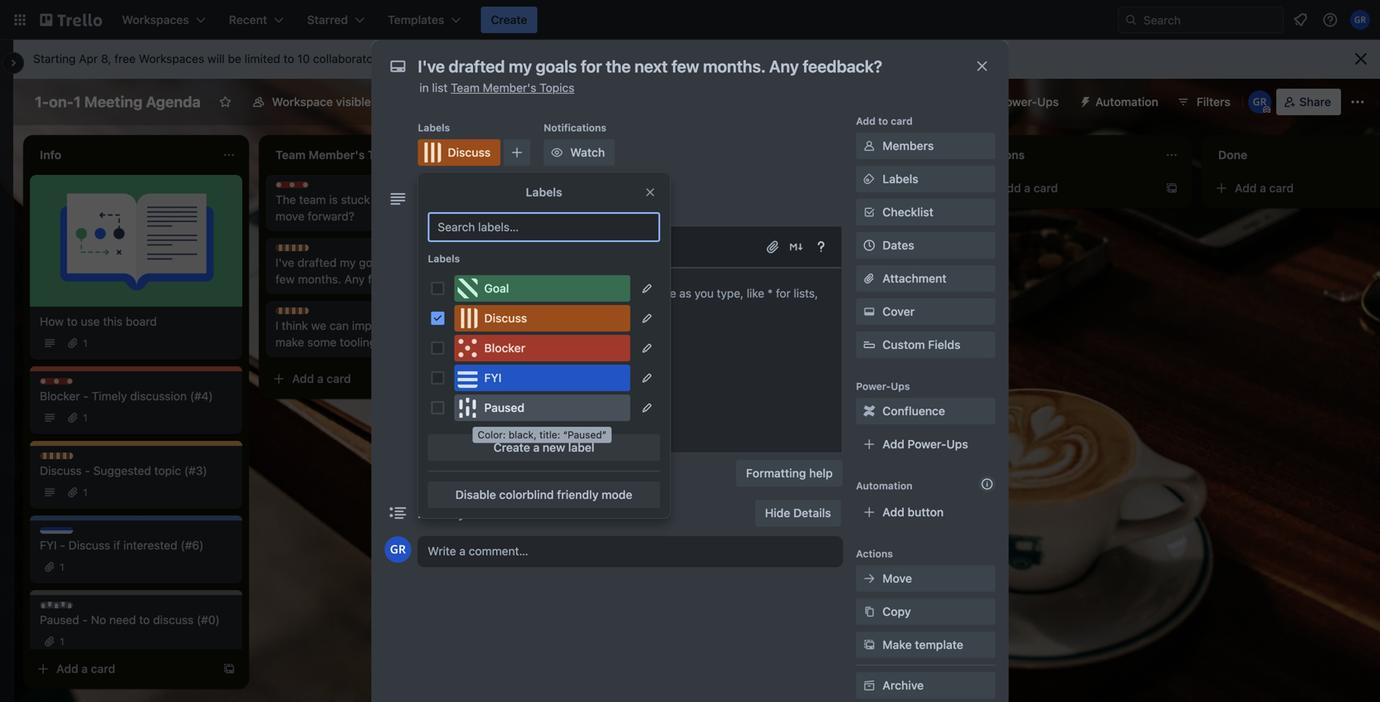 Task type: vqa. For each thing, say whether or not it's contained in the screenshot.
limited
yes



Task type: describe. For each thing, give the bounding box(es) containing it.
archive
[[883, 679, 924, 693]]

stuck
[[341, 193, 370, 207]]

1 down "blocker blocker - timely discussion (#4)"
[[83, 412, 88, 424]]

workspace visible button
[[242, 89, 381, 115]]

cover link
[[856, 299, 995, 325]]

create a new label button
[[428, 435, 660, 461]]

a for new training program's create from template… image
[[553, 293, 559, 306]]

(#0)
[[197, 614, 220, 627]]

color: orange, title: "discuss" element up description
[[418, 139, 501, 166]]

create for create a new label
[[494, 441, 530, 455]]

star or unstar board image
[[219, 95, 232, 109]]

months.
[[298, 273, 341, 286]]

paused paused - no need to discuss (#0)
[[40, 603, 220, 627]]

how to use this board
[[40, 315, 157, 329]]

discuss down italic ⌘i image
[[484, 312, 527, 325]]

dates button
[[856, 232, 995, 259]]

a for create from template… image corresponding to the team is stuck on x, how can we move forward?
[[317, 372, 324, 386]]

1-on-1 meeting agenda
[[35, 93, 201, 111]]

feedback?
[[368, 273, 423, 286]]

ups inside button
[[1037, 95, 1059, 109]]

blocker for blocker
[[484, 342, 525, 355]]

member's
[[483, 81, 536, 95]]

drafted
[[297, 256, 337, 270]]

create from template… image for the team is stuck on x, how can we move forward?
[[458, 373, 471, 386]]

goals
[[359, 256, 388, 270]]

sm image for automation
[[1072, 89, 1095, 112]]

details
[[793, 507, 831, 520]]

edit card image
[[692, 229, 705, 242]]

1 horizontal spatial color: black, title: "paused" element
[[454, 395, 630, 422]]

view markdown image
[[788, 239, 805, 256]]

list
[[432, 81, 448, 95]]

mode
[[602, 488, 632, 502]]

how
[[404, 193, 426, 207]]

Board name text field
[[27, 89, 209, 115]]

discuss - suggested topic (#3) link
[[40, 463, 232, 480]]

new
[[511, 193, 535, 207]]

create button
[[481, 7, 537, 33]]

power- inside button
[[998, 95, 1037, 109]]

paused for paused
[[484, 401, 525, 415]]

Write a comment text field
[[418, 537, 843, 567]]

discuss inside discuss i think we can improve velocity if we make some tooling changes.
[[292, 309, 330, 320]]

primary element
[[0, 0, 1380, 40]]

activity
[[418, 506, 466, 522]]

label
[[568, 441, 594, 455]]

make template link
[[856, 632, 995, 659]]

formatting help
[[746, 467, 833, 481]]

discuss discuss - suggested topic (#3)
[[40, 454, 207, 478]]

1 horizontal spatial create from template… image
[[929, 323, 943, 336]]

on inside discuss can you please give feedback on the report?
[[674, 239, 688, 253]]

1 vertical spatial color: blue, title: "fyi" element
[[40, 528, 73, 540]]

open information menu image
[[1322, 12, 1339, 28]]

goal down bold ⌘b image
[[484, 282, 509, 295]]

color: red, title: "blocker" element for blocker - timely discussion (#4)
[[40, 378, 93, 391]]

in
[[420, 81, 429, 95]]

the inside 'discuss i've drafted my goals for the next few months. any feedback?'
[[409, 256, 426, 270]]

you
[[535, 239, 555, 253]]

starting
[[33, 52, 76, 66]]

color: orange, title: "discuss" element for can you please give feedback on the report?
[[511, 228, 565, 241]]

1-
[[35, 93, 49, 111]]

8,
[[101, 52, 111, 66]]

editor toolbar toolbar
[[426, 234, 834, 261]]

1 inside board name text box
[[74, 93, 81, 111]]

a for bottom create from template… icon
[[81, 663, 88, 676]]

limited
[[245, 52, 280, 66]]

- for blocker
[[83, 390, 88, 403]]

color:
[[478, 430, 506, 442]]

interested
[[123, 539, 177, 553]]

members
[[883, 139, 934, 153]]

cancel
[[479, 467, 517, 481]]

black,
[[509, 430, 537, 442]]

workspaces
[[139, 52, 204, 66]]

help
[[809, 467, 833, 481]]

color: orange, title: "discuss" element for new training program
[[511, 182, 565, 194]]

labels left bold ⌘b image
[[428, 253, 460, 265]]

discuss inside discuss can you please give feedback on the report?
[[528, 229, 565, 241]]

filters
[[1197, 95, 1231, 109]]

blocker blocker - timely discussion (#4)
[[40, 379, 213, 403]]

confluence
[[883, 405, 945, 418]]

close popover image
[[644, 186, 657, 199]]

sm image for confluence
[[861, 403, 878, 420]]

disable colorblind friendly mode
[[456, 488, 632, 502]]

1 horizontal spatial power-
[[908, 438, 946, 451]]

color: orange, title: "discuss" element for i've drafted my goals for the next few months. any feedback?
[[276, 245, 330, 257]]

best
[[747, 286, 771, 300]]

discuss inside the fyi fyi - discuss if interested (#6)
[[68, 539, 110, 553]]

dates
[[883, 239, 914, 252]]

hide
[[765, 507, 790, 520]]

share button
[[1276, 89, 1341, 115]]

sm image for make template
[[861, 637, 878, 654]]

can inside discuss i think we can improve velocity if we make some tooling changes.
[[329, 319, 349, 333]]

labels inside labels link
[[883, 172, 918, 186]]

sm image for move
[[861, 571, 878, 588]]

timely
[[92, 390, 127, 403]]

on inside the blocker the team is stuck on x, how can we move forward?
[[373, 193, 387, 207]]

customize views image
[[463, 94, 480, 110]]

how
[[40, 315, 64, 329]]

save button
[[418, 461, 464, 487]]

add inside button
[[883, 506, 904, 520]]

a for topmost create from template… icon
[[1024, 181, 1031, 195]]

learn more about collaborator limits link
[[390, 52, 583, 66]]

team member's topics link
[[451, 81, 574, 95]]

0 horizontal spatial automation
[[856, 481, 913, 492]]

formatting help link
[[736, 461, 843, 487]]

2 vertical spatial create from template… image
[[222, 663, 236, 676]]

is
[[329, 193, 338, 207]]

create from template… image for new training program
[[694, 293, 707, 306]]

- for fyi
[[60, 539, 65, 553]]

feedback
[[621, 239, 671, 253]]

formatting
[[746, 467, 806, 481]]

open help dialog image
[[811, 237, 831, 257]]

hide details
[[765, 507, 831, 520]]

0 vertical spatial color: blue, title: "fyi" element
[[454, 365, 630, 392]]

topic
[[154, 464, 181, 478]]

attachment button
[[856, 266, 995, 292]]

paused left no
[[40, 614, 79, 627]]

card for topmost create from template… icon
[[1034, 181, 1058, 195]]

0 horizontal spatial color: black, title: "paused" element
[[40, 603, 92, 615]]

mentor another developer link
[[747, 238, 939, 255]]

attach and insert link image
[[765, 239, 781, 256]]

workspace visible
[[272, 95, 371, 109]]

i think we can improve velocity if we make some tooling changes. link
[[276, 318, 468, 351]]

1 down the fyi fyi - discuss if interested (#6)
[[60, 562, 64, 573]]

team
[[451, 81, 480, 95]]

add button
[[883, 506, 944, 520]]

fyi for fyi
[[484, 371, 502, 385]]

cover
[[883, 305, 915, 319]]

discuss down the timely
[[56, 454, 94, 466]]

0 vertical spatial create from template… image
[[1165, 182, 1178, 195]]

paused for paused paused - no need to discuss (#0)
[[56, 603, 92, 615]]

for
[[391, 256, 406, 270]]

0 vertical spatial greg robinson (gregrobinson96) image
[[1248, 90, 1271, 114]]

notifications
[[544, 122, 606, 134]]

discuss new training program
[[511, 183, 627, 207]]

improve
[[352, 319, 395, 333]]

automation button
[[1072, 89, 1168, 115]]

1 down use
[[83, 338, 88, 349]]

10
[[297, 52, 310, 66]]

best practice blog link
[[747, 285, 939, 301]]

starting apr 8, free workspaces will be limited to 10 collaborators. learn more about collaborator limits
[[33, 52, 583, 66]]

checklist button
[[856, 199, 995, 226]]

more
[[423, 52, 450, 66]]

meeting
[[84, 93, 142, 111]]

free
[[114, 52, 136, 66]]

sm image for archive
[[861, 678, 878, 695]]



Task type: locate. For each thing, give the bounding box(es) containing it.
(#6)
[[181, 539, 204, 553]]

goal inside "goal mentor another developer"
[[764, 229, 785, 241]]

discuss up description
[[448, 146, 491, 159]]

1 down discuss discuss - suggested topic (#3)
[[83, 487, 88, 499]]

sm image inside members link
[[861, 138, 878, 154]]

0 horizontal spatial greg robinson (gregrobinson96) image
[[385, 537, 411, 563]]

color: orange, title: "discuss" element up make
[[276, 308, 330, 320]]

sm image for watch
[[549, 144, 565, 161]]

color: black, title: "paused" element left "need"
[[40, 603, 92, 615]]

0 notifications image
[[1290, 10, 1310, 30]]

program
[[582, 193, 627, 207]]

can
[[511, 239, 532, 253]]

create from template… image
[[1165, 182, 1178, 195], [929, 323, 943, 336], [222, 663, 236, 676]]

create inside create button
[[491, 13, 527, 27]]

0 horizontal spatial create from template… image
[[222, 663, 236, 676]]

create up collaborator
[[491, 13, 527, 27]]

1 vertical spatial power-ups
[[856, 381, 910, 393]]

sm image for members
[[861, 138, 878, 154]]

need
[[109, 614, 136, 627]]

labels down list
[[418, 122, 450, 134]]

color: orange, title: "discuss" element
[[418, 139, 501, 166], [511, 182, 565, 194], [511, 228, 565, 241], [276, 245, 330, 257], [454, 305, 630, 332], [276, 308, 330, 320], [40, 453, 94, 466]]

color: orange, title: "discuss" element up search labels… text box
[[511, 182, 565, 194]]

can
[[429, 193, 449, 207], [329, 319, 349, 333]]

move
[[883, 572, 912, 586]]

report?
[[532, 256, 570, 270]]

sm image down add to card
[[861, 171, 878, 188]]

this
[[103, 315, 123, 329]]

sm image
[[861, 138, 878, 154], [549, 144, 565, 161], [861, 604, 878, 621], [861, 637, 878, 654]]

2 the from the left
[[511, 256, 529, 270]]

paused - no need to discuss (#0) link
[[40, 612, 232, 629]]

goal inside goal best practice blog
[[764, 276, 785, 287]]

power-ups inside button
[[998, 95, 1059, 109]]

sm image inside watch button
[[549, 144, 565, 161]]

ups up confluence
[[891, 381, 910, 393]]

sm image inside copy link
[[861, 604, 878, 621]]

changes.
[[379, 336, 428, 349]]

attachment
[[883, 272, 947, 285]]

blocker the team is stuck on x, how can we move forward?
[[276, 183, 467, 223]]

i
[[276, 319, 279, 333]]

1 horizontal spatial create from template… image
[[694, 293, 707, 306]]

to right "need"
[[139, 614, 150, 627]]

1 vertical spatial color: red, title: "blocker" element
[[454, 335, 630, 362]]

if inside the fyi fyi - discuss if interested (#6)
[[113, 539, 120, 553]]

discuss left interested
[[68, 539, 110, 553]]

please
[[558, 239, 593, 253]]

1 horizontal spatial can
[[429, 193, 449, 207]]

0 vertical spatial if
[[442, 319, 449, 333]]

automation left the filters button
[[1095, 95, 1159, 109]]

the down can
[[511, 256, 529, 270]]

ups left automation button
[[1037, 95, 1059, 109]]

sm image down the actions
[[861, 571, 878, 588]]

0 horizontal spatial ups
[[891, 381, 910, 393]]

card for bottom create from template… icon
[[91, 663, 115, 676]]

color: green, title: "goal" element down attach and insert link icon
[[747, 275, 785, 287]]

color: green, title: "goal" element
[[747, 228, 785, 241], [747, 275, 785, 287], [454, 276, 630, 302]]

can up some
[[329, 319, 349, 333]]

1 horizontal spatial color: red, title: "blocker" element
[[276, 182, 328, 194]]

make
[[883, 639, 912, 652]]

"paused"
[[563, 430, 607, 442]]

0 horizontal spatial on
[[373, 193, 387, 207]]

save
[[428, 467, 454, 481]]

sm image inside labels link
[[861, 171, 878, 188]]

0 vertical spatial power-
[[998, 95, 1037, 109]]

1 vertical spatial ups
[[891, 381, 910, 393]]

the right for
[[409, 256, 426, 270]]

ups
[[1037, 95, 1059, 109], [891, 381, 910, 393], [946, 438, 968, 451]]

1 vertical spatial can
[[329, 319, 349, 333]]

color: orange, title: "discuss" element down report?
[[454, 305, 630, 332]]

if left interested
[[113, 539, 120, 553]]

create from template… image
[[694, 293, 707, 306], [458, 373, 471, 386]]

can you please give feedback on the report? link
[[511, 238, 704, 271]]

sm image left confluence
[[861, 403, 878, 420]]

1 horizontal spatial the
[[511, 256, 529, 270]]

apr
[[79, 52, 98, 66]]

we right velocity
[[452, 319, 468, 333]]

- for discuss
[[85, 464, 90, 478]]

labels up search labels… text box
[[526, 185, 562, 199]]

blog
[[821, 286, 845, 300]]

1 horizontal spatial power-ups
[[998, 95, 1059, 109]]

color: black, title: "paused"
[[478, 430, 607, 442]]

discuss i think we can improve velocity if we make some tooling changes.
[[276, 309, 468, 349]]

practice
[[774, 286, 818, 300]]

if
[[442, 319, 449, 333], [113, 539, 120, 553]]

0 vertical spatial power-ups
[[998, 95, 1059, 109]]

some
[[307, 336, 337, 349]]

we inside the blocker the team is stuck on x, how can we move forward?
[[452, 193, 467, 207]]

mentor
[[747, 239, 785, 253]]

1 vertical spatial on
[[674, 239, 688, 253]]

move
[[276, 210, 304, 223]]

on left x,
[[373, 193, 387, 207]]

sm image right power-ups button
[[1072, 89, 1095, 112]]

1 the from the left
[[409, 256, 426, 270]]

make
[[276, 336, 304, 349]]

sm image inside the cover link
[[861, 304, 878, 320]]

sm image for cover
[[861, 304, 878, 320]]

custom fields button
[[856, 337, 995, 354]]

to up members
[[878, 115, 888, 127]]

1 vertical spatial power-
[[856, 381, 891, 393]]

2 horizontal spatial ups
[[1037, 95, 1059, 109]]

1 vertical spatial color: black, title: "paused" element
[[40, 603, 92, 615]]

1 vertical spatial automation
[[856, 481, 913, 492]]

1 down paused paused - no need to discuss (#0)
[[60, 637, 64, 648]]

0 horizontal spatial create from template… image
[[458, 373, 471, 386]]

give
[[596, 239, 618, 253]]

automation up add button
[[856, 481, 913, 492]]

color: green, title: "goal" element for best
[[747, 275, 785, 287]]

sm image down add to card
[[861, 138, 878, 154]]

color: red, title: "blocker" element for the team is stuck on x, how can we move forward?
[[276, 182, 328, 194]]

discuss inside the discuss new training program
[[528, 183, 565, 194]]

sm image left cover
[[861, 304, 878, 320]]

fyi for fyi fyi - discuss if interested (#6)
[[56, 529, 72, 540]]

power-ups button
[[965, 89, 1069, 115]]

1 vertical spatial create
[[494, 441, 530, 455]]

sm image for labels
[[861, 171, 878, 188]]

move link
[[856, 566, 995, 593]]

color: black, title: "paused" tooltip
[[473, 428, 612, 444]]

sm image for copy
[[861, 604, 878, 621]]

to inside paused paused - no need to discuss (#0)
[[139, 614, 150, 627]]

actions
[[856, 549, 893, 560]]

to left use
[[67, 315, 78, 329]]

1 horizontal spatial ups
[[946, 438, 968, 451]]

1
[[74, 93, 81, 111], [83, 338, 88, 349], [83, 412, 88, 424], [83, 487, 88, 499], [60, 562, 64, 573], [60, 637, 64, 648]]

0 vertical spatial color: black, title: "paused" element
[[454, 395, 630, 422]]

button
[[908, 506, 944, 520]]

color: green, title: "goal" element for mentor
[[747, 228, 785, 241]]

checklist
[[883, 205, 934, 219]]

- inside discuss discuss - suggested topic (#3)
[[85, 464, 90, 478]]

color: black, title: "paused" element up color: black, title: "paused"
[[454, 395, 630, 422]]

1 horizontal spatial if
[[442, 319, 449, 333]]

discuss up search labels… text box
[[528, 183, 565, 194]]

2 vertical spatial ups
[[946, 438, 968, 451]]

next
[[429, 256, 452, 270]]

i've
[[276, 256, 294, 270]]

0 vertical spatial automation
[[1095, 95, 1159, 109]]

ups up add button button
[[946, 438, 968, 451]]

color: black, title: "paused" element
[[454, 395, 630, 422], [40, 603, 92, 615]]

sm image inside move link
[[861, 571, 878, 588]]

friendly
[[557, 488, 599, 502]]

create
[[491, 13, 527, 27], [494, 441, 530, 455]]

velocity
[[398, 319, 439, 333]]

template
[[915, 639, 963, 652]]

0 vertical spatial create from template… image
[[694, 293, 707, 306]]

create inside create a new label button
[[494, 441, 530, 455]]

paused left "need"
[[56, 603, 92, 615]]

tooling
[[340, 336, 376, 349]]

color: orange, title: "discuss" element for i think we can improve velocity if we make some tooling changes.
[[276, 308, 330, 320]]

watch
[[570, 146, 605, 159]]

1 right 1-
[[74, 93, 81, 111]]

discuss left suggested on the bottom of page
[[40, 464, 82, 478]]

x,
[[390, 193, 401, 207]]

- inside paused paused - no need to discuss (#0)
[[82, 614, 88, 627]]

title:
[[539, 430, 560, 442]]

sm image inside automation button
[[1072, 89, 1095, 112]]

greg robinson (gregrobinson96) image
[[1248, 90, 1271, 114], [385, 537, 411, 563]]

the inside discuss can you please give feedback on the report?
[[511, 256, 529, 270]]

about
[[453, 52, 484, 66]]

goal for best
[[764, 276, 785, 287]]

on-
[[49, 93, 74, 111]]

goal down attach and insert link icon
[[764, 276, 785, 287]]

bold ⌘b image
[[477, 237, 497, 257]]

color: orange, title: "discuss" element for discuss - suggested topic (#3)
[[40, 453, 94, 466]]

goal left 'view markdown' icon
[[764, 229, 785, 241]]

show menu image
[[1349, 94, 1366, 110]]

colorblind
[[499, 488, 554, 502]]

2 horizontal spatial power-
[[998, 95, 1037, 109]]

link image
[[598, 237, 618, 257]]

2 vertical spatial color: red, title: "blocker" element
[[40, 378, 93, 391]]

members link
[[856, 133, 995, 159]]

disable
[[456, 488, 496, 502]]

goal mentor another developer
[[747, 229, 886, 253]]

1 horizontal spatial color: blue, title: "fyi" element
[[454, 365, 630, 392]]

card for create from template… image corresponding to the team is stuck on x, how can we move forward?
[[327, 372, 351, 386]]

blocker for blocker blocker - timely discussion (#4)
[[56, 379, 93, 391]]

(#4)
[[190, 390, 213, 403]]

discuss i've drafted my goals for the next few months. any feedback?
[[276, 246, 452, 286]]

team
[[299, 193, 326, 207]]

fyi
[[484, 371, 502, 385], [56, 529, 72, 540], [40, 539, 57, 553]]

labels up the checklist
[[883, 172, 918, 186]]

new
[[543, 441, 565, 455]]

discuss up some
[[292, 309, 330, 320]]

0 horizontal spatial color: red, title: "blocker" element
[[40, 378, 93, 391]]

1 vertical spatial if
[[113, 539, 120, 553]]

if right velocity
[[442, 319, 449, 333]]

agenda
[[146, 93, 201, 111]]

2 horizontal spatial color: red, title: "blocker" element
[[454, 335, 630, 362]]

can right the how
[[429, 193, 449, 207]]

color: green, title: "goal" element left 'view markdown' icon
[[747, 228, 785, 241]]

insert / image
[[651, 237, 671, 257]]

sm image left copy
[[861, 604, 878, 621]]

greg robinson (gregrobinson96) image
[[1350, 10, 1370, 30]]

discuss inside 'discuss i've drafted my goals for the next few months. any feedback?'
[[292, 246, 330, 257]]

if inside discuss i think we can improve velocity if we make some tooling changes.
[[442, 319, 449, 333]]

sm image inside 'make template' link
[[861, 637, 878, 654]]

0 horizontal spatial power-
[[856, 381, 891, 393]]

1 vertical spatial create from template… image
[[458, 373, 471, 386]]

labels link
[[856, 166, 995, 193]]

goal for mentor
[[764, 229, 785, 241]]

sm image
[[1072, 89, 1095, 112], [861, 171, 878, 188], [861, 304, 878, 320], [861, 403, 878, 420], [861, 571, 878, 588], [861, 678, 878, 695]]

color: blue, title: "fyi" element
[[454, 365, 630, 392], [40, 528, 73, 540]]

blocker for blocker the team is stuck on x, how can we move forward?
[[292, 183, 328, 194]]

0 horizontal spatial power-ups
[[856, 381, 910, 393]]

search image
[[1125, 13, 1138, 27]]

blocker inside the blocker the team is stuck on x, how can we move forward?
[[292, 183, 328, 194]]

to
[[283, 52, 294, 66], [878, 115, 888, 127], [67, 315, 78, 329], [139, 614, 150, 627]]

we right the how
[[452, 193, 467, 207]]

0 vertical spatial color: red, title: "blocker" element
[[276, 182, 328, 194]]

1 horizontal spatial greg robinson (gregrobinson96) image
[[1248, 90, 1271, 114]]

new training program link
[[511, 192, 704, 208]]

None text field
[[410, 51, 957, 81]]

to left 10
[[283, 52, 294, 66]]

0 horizontal spatial color: blue, title: "fyi" element
[[40, 528, 73, 540]]

Main content area, start typing to enter text. text field
[[436, 284, 825, 324]]

can inside the blocker the team is stuck on x, how can we move forward?
[[429, 193, 449, 207]]

0 vertical spatial ups
[[1037, 95, 1059, 109]]

1 horizontal spatial automation
[[1095, 95, 1159, 109]]

suggested
[[93, 464, 151, 478]]

2 horizontal spatial create from template… image
[[1165, 182, 1178, 195]]

color: green, title: "goal" element down report?
[[454, 276, 630, 302]]

- inside "blocker blocker - timely discussion (#4)"
[[83, 390, 88, 403]]

add a card
[[999, 181, 1058, 195], [1235, 181, 1294, 195], [528, 293, 587, 306], [292, 372, 351, 386], [56, 663, 115, 676]]

discuss up months.
[[292, 246, 330, 257]]

color: red, title: "blocker" element
[[276, 182, 328, 194], [454, 335, 630, 362], [40, 378, 93, 391]]

sm image inside the archive link
[[861, 678, 878, 695]]

will
[[207, 52, 225, 66]]

italic ⌘i image
[[497, 237, 517, 257]]

goal
[[764, 229, 785, 241], [764, 276, 785, 287], [484, 282, 509, 295]]

2 vertical spatial power-
[[908, 438, 946, 451]]

create for create
[[491, 13, 527, 27]]

create up the cancel on the left of page
[[494, 441, 530, 455]]

1 vertical spatial greg robinson (gregrobinson96) image
[[385, 537, 411, 563]]

blocker
[[292, 183, 328, 194], [484, 342, 525, 355], [56, 379, 93, 391], [40, 390, 80, 403]]

image image
[[618, 237, 638, 257]]

- for paused
[[82, 614, 88, 627]]

few
[[276, 273, 295, 286]]

automation inside button
[[1095, 95, 1159, 109]]

0 horizontal spatial can
[[329, 319, 349, 333]]

color: orange, title: "discuss" element up report?
[[511, 228, 565, 241]]

0 vertical spatial can
[[429, 193, 449, 207]]

1 vertical spatial create from template… image
[[929, 323, 943, 336]]

we up some
[[311, 319, 326, 333]]

Search labels… text field
[[428, 212, 660, 242]]

0 horizontal spatial the
[[409, 256, 426, 270]]

a inside button
[[533, 441, 540, 455]]

- inside the fyi fyi - discuss if interested (#6)
[[60, 539, 65, 553]]

sm image left make
[[861, 637, 878, 654]]

card for new training program's create from template… image
[[562, 293, 587, 306]]

think
[[282, 319, 308, 333]]

on right "insert /" icon
[[674, 239, 688, 253]]

add
[[856, 115, 876, 127], [999, 181, 1021, 195], [1235, 181, 1257, 195], [528, 293, 550, 306], [292, 372, 314, 386], [883, 438, 904, 451], [883, 506, 904, 520], [56, 663, 78, 676]]

visible
[[336, 95, 371, 109]]

discussion
[[130, 390, 187, 403]]

0 vertical spatial on
[[373, 193, 387, 207]]

color: orange, title: "discuss" element down the timely
[[40, 453, 94, 466]]

paused up color:
[[484, 401, 525, 415]]

Search field
[[1138, 7, 1283, 32]]

0 horizontal spatial if
[[113, 539, 120, 553]]

-
[[83, 390, 88, 403], [85, 464, 90, 478], [60, 539, 65, 553], [82, 614, 88, 627]]

sm image left watch
[[549, 144, 565, 161]]

filters button
[[1172, 89, 1236, 115]]

we
[[452, 193, 467, 207], [311, 319, 326, 333], [452, 319, 468, 333]]

learn
[[390, 52, 420, 66]]

discuss up report?
[[528, 229, 565, 241]]

goal best practice blog
[[747, 276, 845, 300]]

share
[[1299, 95, 1331, 109]]

1 horizontal spatial on
[[674, 239, 688, 253]]

0 vertical spatial create
[[491, 13, 527, 27]]

color: orange, title: "discuss" element up months.
[[276, 245, 330, 257]]

sm image left archive
[[861, 678, 878, 695]]



